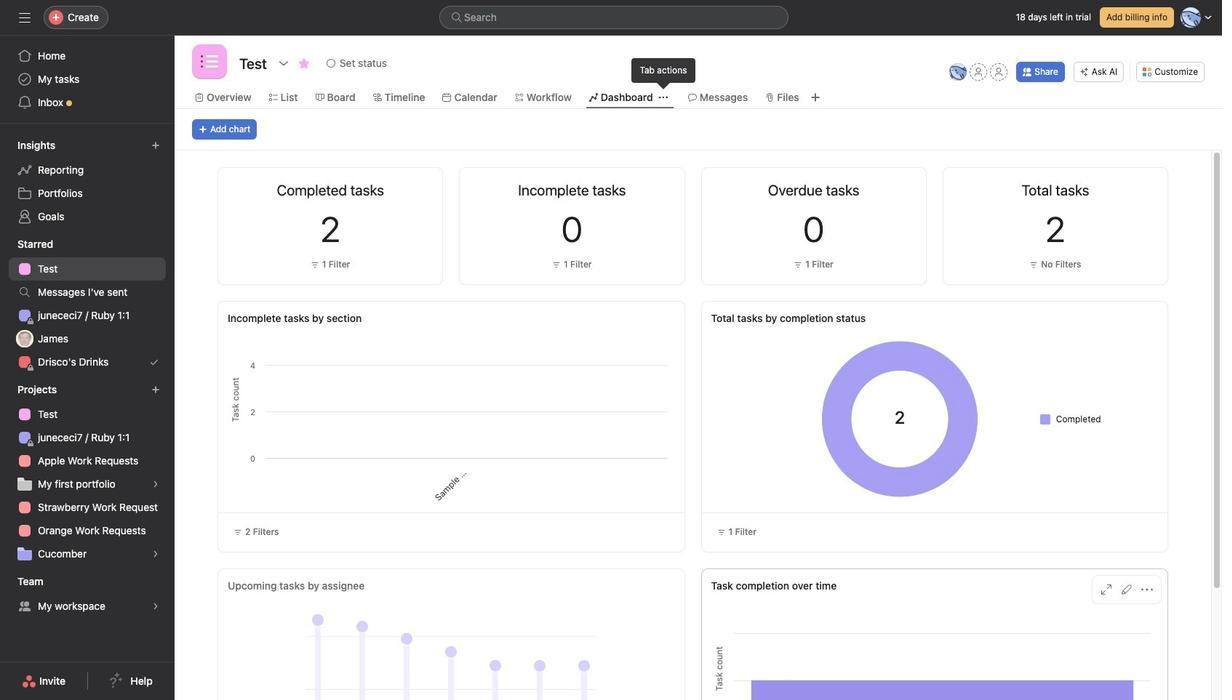 Task type: vqa. For each thing, say whether or not it's contained in the screenshot.
New project or portfolio "icon"
yes



Task type: locate. For each thing, give the bounding box(es) containing it.
view chart image
[[618, 183, 629, 194], [859, 183, 871, 194]]

insights element
[[0, 132, 175, 231]]

more actions image
[[1142, 584, 1154, 596]]

0 horizontal spatial view chart image
[[618, 183, 629, 194]]

tooltip
[[631, 58, 696, 87]]

global element
[[0, 36, 175, 123]]

list box
[[440, 6, 789, 29]]

2 view chart image from the left
[[859, 183, 871, 194]]

0 horizontal spatial view chart image
[[376, 183, 387, 194]]

view chart image
[[376, 183, 387, 194], [1101, 584, 1113, 596]]

1 horizontal spatial view chart image
[[1101, 584, 1113, 596]]

1 view chart image from the left
[[618, 183, 629, 194]]

list image
[[201, 53, 218, 71]]

edit chart image
[[1122, 584, 1133, 596]]

1 horizontal spatial view chart image
[[859, 183, 871, 194]]

teams element
[[0, 569, 175, 622]]

None text field
[[236, 50, 271, 76]]

tab actions image
[[659, 93, 668, 102]]



Task type: describe. For each thing, give the bounding box(es) containing it.
new project or portfolio image
[[151, 386, 160, 394]]

see details, my workspace image
[[151, 603, 160, 611]]

new insights image
[[151, 141, 160, 150]]

remove from starred image
[[298, 58, 310, 69]]

0 vertical spatial view chart image
[[376, 183, 387, 194]]

1 vertical spatial view chart image
[[1101, 584, 1113, 596]]

starred element
[[0, 231, 175, 377]]

see details, my first portfolio image
[[151, 480, 160, 489]]

show options image
[[278, 58, 290, 69]]

hide sidebar image
[[19, 12, 31, 23]]

see details, cucomber image
[[151, 550, 160, 559]]

manage project members image
[[950, 63, 968, 81]]

add tab image
[[810, 92, 822, 103]]

projects element
[[0, 377, 175, 569]]



